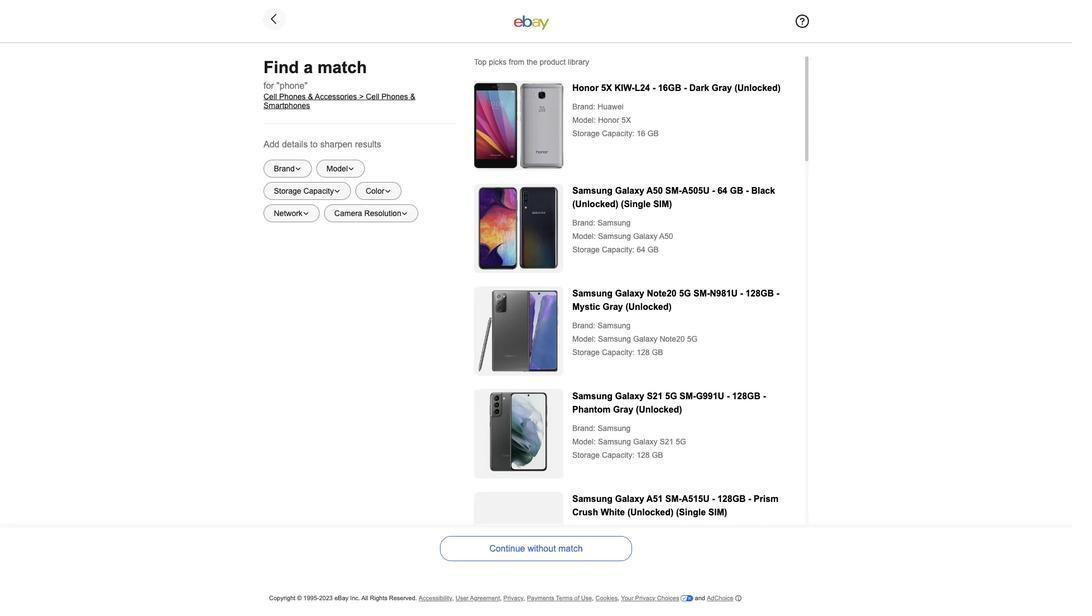 Task type: describe. For each thing, give the bounding box(es) containing it.
©
[[297, 595, 302, 602]]

gray for note20
[[603, 302, 623, 312]]

choices
[[658, 595, 680, 602]]

your privacy choices link
[[622, 595, 694, 602]]

gb inside the samsung galaxy a50 sm-a505u - 64 gb - black (unlocked) (single sim)
[[730, 186, 744, 196]]

accessibility link
[[419, 595, 453, 602]]

2 cell from the left
[[366, 92, 380, 101]]

black
[[752, 186, 776, 196]]

continue without match button
[[440, 536, 633, 562]]

samsung inside samsung galaxy s21 5g sm-g991u - 128gb - phantom gray (unlocked)
[[573, 391, 613, 401]]

16
[[637, 129, 646, 138]]

capacity: inside "brand: huawei model: honor 5x storage capacity: 16 gb"
[[602, 129, 635, 138]]

without
[[528, 544, 556, 554]]

of
[[575, 595, 580, 602]]

terms
[[556, 595, 573, 602]]

galaxy inside samsung galaxy s21 5g sm-g991u - 128gb - phantom gray (unlocked)
[[616, 391, 645, 401]]

details
[[282, 139, 308, 149]]

samsung galaxy a51 sm-a515u - 128gb - prism crush white (unlocked) (single sim)
[[573, 494, 779, 517]]

adchoice
[[707, 595, 734, 602]]

copyright
[[269, 595, 296, 602]]

(unlocked) for samsung galaxy note20 5g sm-n981u - 128gb - mystic gray (unlocked)
[[626, 302, 672, 312]]

storage inside "brand: huawei model: honor 5x storage capacity: 16 gb"
[[573, 129, 600, 138]]

128 for note20
[[637, 348, 650, 357]]

128gb for samsung galaxy s21 5g sm-g991u - 128gb - phantom gray (unlocked)
[[733, 391, 761, 401]]

comment about your experience on this page. image
[[796, 15, 810, 28]]

product
[[540, 58, 566, 66]]

library
[[568, 58, 590, 66]]

(single inside the samsung galaxy a50 sm-a505u - 64 gb - black (unlocked) (single sim)
[[621, 199, 651, 209]]

s21 inside samsung galaxy s21 5g sm-g991u - 128gb - phantom gray (unlocked)
[[647, 391, 663, 401]]

mystic
[[573, 302, 601, 312]]

accessories
[[315, 92, 357, 101]]

galaxy inside the samsung galaxy a50 sm-a505u - 64 gb - black (unlocked) (single sim)
[[616, 186, 645, 196]]

agreement
[[470, 595, 500, 602]]

note20 inside brand: samsung model: samsung galaxy note20 5g storage capacity: 128 gb
[[660, 335, 685, 343]]

128 for s21
[[637, 451, 650, 460]]

huawei
[[598, 102, 624, 111]]

samsung inside the samsung galaxy a50 sm-a505u - 64 gb - black (unlocked) (single sim)
[[573, 186, 613, 196]]

match for a
[[318, 58, 367, 77]]

5 , from the left
[[618, 595, 620, 602]]

a
[[304, 58, 313, 77]]

galaxy inside brand: samsung model: samsung galaxy s21 5g storage capacity: 128 gb
[[634, 438, 658, 446]]

1995-
[[304, 595, 319, 602]]

0 vertical spatial honor
[[573, 83, 599, 93]]

2 , from the left
[[500, 595, 502, 602]]

5g inside brand: samsung model: samsung galaxy note20 5g storage capacity: 128 gb
[[688, 335, 698, 343]]

phantom
[[573, 405, 611, 415]]

reserved.
[[389, 595, 417, 602]]

continue without match
[[490, 544, 583, 554]]

128gb inside samsung galaxy a51 sm-a515u - 128gb - prism crush white (unlocked) (single sim)
[[718, 494, 746, 504]]

n981u
[[710, 288, 738, 298]]

sm- inside samsung galaxy a51 sm-a515u - 128gb - prism crush white (unlocked) (single sim)
[[666, 494, 682, 504]]

continue
[[490, 544, 526, 554]]

5g inside brand: samsung model: samsung galaxy s21 5g storage capacity: 128 gb
[[676, 438, 687, 446]]

2023
[[319, 595, 333, 602]]

brand: for samsung galaxy a50 sm-a505u - 64 gb - black (unlocked) (single sim)
[[573, 219, 596, 227]]

1 phones from the left
[[279, 92, 306, 101]]

top picks from the product library
[[474, 58, 590, 66]]

samsung galaxy a51 sm-a515u - 128gb - prism crush white (unlocked) (single sim) button
[[474, 492, 800, 582]]

gb inside brand: samsung model: samsung galaxy note20 5g storage capacity: 128 gb
[[652, 348, 664, 357]]

inc.
[[350, 595, 360, 602]]

samsung galaxy note20 5g sm-n981u - 128gb - mystic gray (unlocked)
[[573, 288, 780, 312]]

for
[[264, 80, 274, 91]]

your
[[622, 595, 634, 602]]

1 cell from the left
[[264, 92, 277, 101]]

gb inside brand: samsung model: samsung galaxy a50 storage capacity: 64 gb
[[648, 245, 659, 254]]

2 privacy from the left
[[636, 595, 656, 602]]

storage inside brand: samsung model: samsung galaxy s21 5g storage capacity: 128 gb
[[573, 451, 600, 460]]

(unlocked) inside the samsung galaxy a50 sm-a505u - 64 gb - black (unlocked) (single sim)
[[573, 199, 619, 209]]

"phone"
[[277, 80, 308, 91]]

the
[[527, 58, 538, 66]]

samsung galaxy a50 sm-a505u - 64 gb - black (unlocked) (single sim)
[[573, 186, 776, 209]]

top
[[474, 58, 487, 66]]

ebay
[[335, 595, 349, 602]]

1 privacy from the left
[[504, 595, 524, 602]]

accessibility
[[419, 595, 453, 602]]

sim) inside the samsung galaxy a50 sm-a505u - 64 gb - black (unlocked) (single sim)
[[654, 199, 673, 209]]

1 , from the left
[[453, 595, 454, 602]]

5g inside samsung galaxy note20 5g sm-n981u - 128gb - mystic gray (unlocked)
[[680, 288, 692, 298]]

all
[[362, 595, 369, 602]]

64 inside the samsung galaxy a50 sm-a505u - 64 gb - black (unlocked) (single sim)
[[718, 186, 728, 196]]

copyright © 1995-2023 ebay inc. all rights reserved. accessibility , user agreement , privacy , payments terms of use , cookies , your privacy choices
[[269, 595, 680, 602]]

>
[[359, 92, 364, 101]]

find
[[264, 58, 299, 77]]

from
[[509, 58, 525, 66]]

brand: for honor 5x kiw-l24 - 16gb - dark gray (unlocked)
[[573, 102, 596, 111]]

results
[[355, 139, 382, 149]]

match for without
[[559, 544, 583, 554]]

user
[[456, 595, 469, 602]]

g991u
[[697, 391, 725, 401]]

picks
[[489, 58, 507, 66]]

galaxy inside samsung galaxy a51 sm-a515u - 128gb - prism crush white (unlocked) (single sim)
[[616, 494, 645, 504]]

galaxy inside samsung galaxy note20 5g sm-n981u - 128gb - mystic gray (unlocked)
[[616, 288, 645, 298]]



Task type: vqa. For each thing, say whether or not it's contained in the screenshot.
first &
yes



Task type: locate. For each thing, give the bounding box(es) containing it.
a50 left a505u
[[647, 186, 663, 196]]

privacy left payments
[[504, 595, 524, 602]]

samsung inside samsung galaxy a51 sm-a515u - 128gb - prism crush white (unlocked) (single sim)
[[573, 494, 613, 504]]

brand: inside "brand: huawei model: honor 5x storage capacity: 16 gb"
[[573, 102, 596, 111]]

0 vertical spatial 128gb
[[746, 288, 775, 298]]

capacity:
[[602, 129, 635, 138], [602, 245, 635, 254], [602, 348, 635, 357], [602, 451, 635, 460]]

model: for honor 5x kiw-l24 - 16gb - dark gray (unlocked)
[[573, 116, 596, 124]]

5x left kiw-
[[602, 83, 613, 93]]

1 horizontal spatial privacy
[[636, 595, 656, 602]]

gb right 16
[[648, 129, 659, 138]]

privacy
[[504, 595, 524, 602], [636, 595, 656, 602]]

0 horizontal spatial cell
[[264, 92, 277, 101]]

capacity: inside brand: samsung model: samsung galaxy a50 storage capacity: 64 gb
[[602, 245, 635, 254]]

match
[[318, 58, 367, 77], [559, 544, 583, 554]]

gray
[[712, 83, 733, 93], [603, 302, 623, 312], [614, 405, 634, 415]]

capacity: inside brand: samsung model: samsung galaxy s21 5g storage capacity: 128 gb
[[602, 451, 635, 460]]

model:
[[573, 116, 596, 124], [573, 232, 596, 241], [573, 335, 596, 343], [573, 438, 596, 446]]

samsung galaxy s21 5g sm-g991u - 128gb - phantom gray (unlocked)
[[573, 391, 767, 415]]

0 vertical spatial sim)
[[654, 199, 673, 209]]

sharpen
[[320, 139, 353, 149]]

(single down a515u
[[677, 507, 706, 517]]

model: inside "brand: huawei model: honor 5x storage capacity: 16 gb"
[[573, 116, 596, 124]]

0 vertical spatial 64
[[718, 186, 728, 196]]

galaxy up white
[[616, 494, 645, 504]]

(unlocked)
[[735, 83, 781, 93], [573, 199, 619, 209], [626, 302, 672, 312], [636, 405, 683, 415], [628, 507, 674, 517]]

brand: for samsung galaxy note20 5g sm-n981u - 128gb - mystic gray (unlocked)
[[573, 321, 596, 330]]

adchoice link
[[707, 595, 742, 603]]

2 capacity: from the top
[[602, 245, 635, 254]]

1 vertical spatial 128gb
[[733, 391, 761, 401]]

1 vertical spatial honor
[[598, 116, 620, 124]]

1 vertical spatial (single
[[677, 507, 706, 517]]

5g left g991u
[[666, 391, 678, 401]]

128gb right 'n981u'
[[746, 288, 775, 298]]

(unlocked) inside samsung galaxy a51 sm-a515u - 128gb - prism crush white (unlocked) (single sim)
[[628, 507, 674, 517]]

1 vertical spatial match
[[559, 544, 583, 554]]

2 storage from the top
[[573, 245, 600, 254]]

0 vertical spatial match
[[318, 58, 367, 77]]

a505u
[[682, 186, 710, 196]]

,
[[453, 595, 454, 602], [500, 595, 502, 602], [524, 595, 526, 602], [593, 595, 594, 602], [618, 595, 620, 602]]

rights
[[370, 595, 388, 602]]

to
[[310, 139, 318, 149]]

, left your
[[618, 595, 620, 602]]

1 horizontal spatial (single
[[677, 507, 706, 517]]

l24
[[635, 83, 651, 93]]

gray right dark
[[712, 83, 733, 93]]

honor down the huawei
[[598, 116, 620, 124]]

0 horizontal spatial phones
[[279, 92, 306, 101]]

sm-
[[666, 186, 682, 196], [694, 288, 710, 298], [680, 391, 697, 401], [666, 494, 682, 504]]

1 vertical spatial 64
[[637, 245, 646, 254]]

cell right >
[[366, 92, 380, 101]]

1 brand: from the top
[[573, 102, 596, 111]]

5g inside samsung galaxy s21 5g sm-g991u - 128gb - phantom gray (unlocked)
[[666, 391, 678, 401]]

1 horizontal spatial &
[[411, 92, 416, 101]]

64
[[718, 186, 728, 196], [637, 245, 646, 254]]

s21 down samsung galaxy s21 5g sm-g991u - 128gb - phantom gray (unlocked) at the bottom of the page
[[660, 438, 674, 446]]

sm- inside samsung galaxy note20 5g sm-n981u - 128gb - mystic gray (unlocked)
[[694, 288, 710, 298]]

brand: samsung model: samsung galaxy note20 5g storage capacity: 128 gb
[[573, 321, 698, 357]]

1 horizontal spatial 64
[[718, 186, 728, 196]]

2 & from the left
[[411, 92, 416, 101]]

64 inside brand: samsung model: samsung galaxy a50 storage capacity: 64 gb
[[637, 245, 646, 254]]

a50
[[647, 186, 663, 196], [660, 232, 674, 241]]

find a match for "phone" cell phones & accessories > cell phones & smartphones
[[264, 58, 416, 110]]

3 capacity: from the top
[[602, 348, 635, 357]]

galaxy inside brand: samsung model: samsung galaxy a50 storage capacity: 64 gb
[[634, 232, 658, 241]]

& right >
[[411, 92, 416, 101]]

brand:
[[573, 102, 596, 111], [573, 219, 596, 227], [573, 321, 596, 330], [573, 424, 596, 433]]

model: for samsung galaxy a50 sm-a505u - 64 gb - black (unlocked) (single sim)
[[573, 232, 596, 241]]

note20
[[647, 288, 677, 298], [660, 335, 685, 343]]

galaxy up brand: samsung model: samsung galaxy a50 storage capacity: 64 gb
[[616, 186, 645, 196]]

0 horizontal spatial &
[[308, 92, 313, 101]]

1 vertical spatial s21
[[660, 438, 674, 446]]

storage
[[573, 129, 600, 138], [573, 245, 600, 254], [573, 348, 600, 357], [573, 451, 600, 460]]

(single inside samsung galaxy a51 sm-a515u - 128gb - prism crush white (unlocked) (single sim)
[[677, 507, 706, 517]]

4 capacity: from the top
[[602, 451, 635, 460]]

match inside button
[[559, 544, 583, 554]]

white
[[601, 507, 625, 517]]

galaxy
[[616, 186, 645, 196], [634, 232, 658, 241], [616, 288, 645, 298], [634, 335, 658, 343], [616, 391, 645, 401], [634, 438, 658, 446], [616, 494, 645, 504]]

and
[[695, 595, 706, 602]]

2 vertical spatial 128gb
[[718, 494, 746, 504]]

(unlocked) for samsung galaxy a51 sm-a515u - 128gb - prism crush white (unlocked) (single sim)
[[628, 507, 674, 517]]

payments
[[527, 595, 555, 602]]

(single up brand: samsung model: samsung galaxy a50 storage capacity: 64 gb
[[621, 199, 651, 209]]

128gb for samsung galaxy note20 5g sm-n981u - 128gb - mystic gray (unlocked)
[[746, 288, 775, 298]]

a50 inside the samsung galaxy a50 sm-a505u - 64 gb - black (unlocked) (single sim)
[[647, 186, 663, 196]]

cookies
[[596, 595, 618, 602]]

0 horizontal spatial match
[[318, 58, 367, 77]]

128 inside brand: samsung model: samsung galaxy note20 5g storage capacity: 128 gb
[[637, 348, 650, 357]]

0 horizontal spatial sim)
[[654, 199, 673, 209]]

cell down for
[[264, 92, 277, 101]]

, left privacy link
[[500, 595, 502, 602]]

2 phones from the left
[[382, 92, 408, 101]]

(unlocked) inside samsung galaxy s21 5g sm-g991u - 128gb - phantom gray (unlocked)
[[636, 405, 683, 415]]

brand: inside brand: samsung model: samsung galaxy note20 5g storage capacity: 128 gb
[[573, 321, 596, 330]]

1 vertical spatial 128
[[637, 451, 650, 460]]

phones
[[279, 92, 306, 101], [382, 92, 408, 101]]

gb up samsung galaxy s21 5g sm-g991u - 128gb - phantom gray (unlocked) at the bottom of the page
[[652, 348, 664, 357]]

gray right mystic at the right
[[603, 302, 623, 312]]

0 vertical spatial note20
[[647, 288, 677, 298]]

1 horizontal spatial sim)
[[709, 507, 728, 517]]

1 capacity: from the top
[[602, 129, 635, 138]]

0 vertical spatial (single
[[621, 199, 651, 209]]

dark
[[690, 83, 710, 93]]

gb inside brand: samsung model: samsung galaxy s21 5g storage capacity: 128 gb
[[652, 451, 664, 460]]

5x inside "brand: huawei model: honor 5x storage capacity: 16 gb"
[[622, 116, 632, 124]]

4 , from the left
[[593, 595, 594, 602]]

brand: samsung model: samsung galaxy s21 5g storage capacity: 128 gb
[[573, 424, 687, 460]]

match up accessories
[[318, 58, 367, 77]]

1 vertical spatial sim)
[[709, 507, 728, 517]]

gb left the black
[[730, 186, 744, 196]]

model: inside brand: samsung model: samsung galaxy note20 5g storage capacity: 128 gb
[[573, 335, 596, 343]]

payments terms of use link
[[527, 595, 593, 602]]

cookies link
[[596, 595, 618, 602]]

galaxy inside brand: samsung model: samsung galaxy note20 5g storage capacity: 128 gb
[[634, 335, 658, 343]]

0 horizontal spatial 5x
[[602, 83, 613, 93]]

(unlocked) inside samsung galaxy note20 5g sm-n981u - 128gb - mystic gray (unlocked)
[[626, 302, 672, 312]]

add details to sharpen results
[[264, 139, 382, 149]]

2 vertical spatial gray
[[614, 405, 634, 415]]

note20 up brand: samsung model: samsung galaxy note20 5g storage capacity: 128 gb
[[647, 288, 677, 298]]

1 vertical spatial 5x
[[622, 116, 632, 124]]

add
[[264, 139, 280, 149]]

sim) down a515u
[[709, 507, 728, 517]]

s21 up brand: samsung model: samsung galaxy s21 5g storage capacity: 128 gb
[[647, 391, 663, 401]]

128gb left prism
[[718, 494, 746, 504]]

honor 5x kiw-l24 - 16gb - dark gray (unlocked)
[[573, 83, 781, 93]]

5x down the huawei
[[622, 116, 632, 124]]

4 model: from the top
[[573, 438, 596, 446]]

note20 down samsung galaxy note20 5g sm-n981u - 128gb - mystic gray (unlocked)
[[660, 335, 685, 343]]

samsung
[[573, 186, 613, 196], [598, 219, 631, 227], [598, 232, 632, 241], [573, 288, 613, 298], [598, 321, 631, 330], [598, 335, 632, 343], [573, 391, 613, 401], [598, 424, 631, 433], [598, 438, 632, 446], [573, 494, 613, 504]]

sim) up brand: samsung model: samsung galaxy a50 storage capacity: 64 gb
[[654, 199, 673, 209]]

4 storage from the top
[[573, 451, 600, 460]]

4 brand: from the top
[[573, 424, 596, 433]]

a515u
[[682, 494, 710, 504]]

5g down samsung galaxy note20 5g sm-n981u - 128gb - mystic gray (unlocked)
[[688, 335, 698, 343]]

1 128 from the top
[[637, 348, 650, 357]]

privacy right your
[[636, 595, 656, 602]]

user agreement link
[[456, 595, 500, 602]]

3 , from the left
[[524, 595, 526, 602]]

samsung inside samsung galaxy note20 5g sm-n981u - 128gb - mystic gray (unlocked)
[[573, 288, 613, 298]]

5g
[[680, 288, 692, 298], [688, 335, 698, 343], [666, 391, 678, 401], [676, 438, 687, 446]]

128gb right g991u
[[733, 391, 761, 401]]

, left cookies
[[593, 595, 594, 602]]

a50 inside brand: samsung model: samsung galaxy a50 storage capacity: 64 gb
[[660, 232, 674, 241]]

sm- inside the samsung galaxy a50 sm-a505u - 64 gb - black (unlocked) (single sim)
[[666, 186, 682, 196]]

capacity: inside brand: samsung model: samsung galaxy note20 5g storage capacity: 128 gb
[[602, 348, 635, 357]]

0 vertical spatial 5x
[[602, 83, 613, 93]]

storage inside brand: samsung model: samsung galaxy a50 storage capacity: 64 gb
[[573, 245, 600, 254]]

honor down library
[[573, 83, 599, 93]]

galaxy down samsung galaxy note20 5g sm-n981u - 128gb - mystic gray (unlocked)
[[634, 335, 658, 343]]

privacy link
[[504, 595, 524, 602]]

sm- inside samsung galaxy s21 5g sm-g991u - 128gb - phantom gray (unlocked)
[[680, 391, 697, 401]]

crush
[[573, 507, 599, 517]]

0 vertical spatial 128
[[637, 348, 650, 357]]

128gb
[[746, 288, 775, 298], [733, 391, 761, 401], [718, 494, 746, 504]]

128gb inside samsung galaxy s21 5g sm-g991u - 128gb - phantom gray (unlocked)
[[733, 391, 761, 401]]

5g left 'n981u'
[[680, 288, 692, 298]]

brand: huawei model: honor 5x storage capacity: 16 gb
[[573, 102, 659, 138]]

0 vertical spatial s21
[[647, 391, 663, 401]]

note20 inside samsung galaxy note20 5g sm-n981u - 128gb - mystic gray (unlocked)
[[647, 288, 677, 298]]

5g down samsung galaxy s21 5g sm-g991u - 128gb - phantom gray (unlocked) at the bottom of the page
[[676, 438, 687, 446]]

3 model: from the top
[[573, 335, 596, 343]]

1 horizontal spatial 5x
[[622, 116, 632, 124]]

and adchoice
[[694, 595, 734, 602]]

brand: inside brand: samsung model: samsung galaxy a50 storage capacity: 64 gb
[[573, 219, 596, 227]]

match right the without
[[559, 544, 583, 554]]

phones right >
[[382, 92, 408, 101]]

5x
[[602, 83, 613, 93], [622, 116, 632, 124]]

gray inside samsung galaxy s21 5g sm-g991u - 128gb - phantom gray (unlocked)
[[614, 405, 634, 415]]

gb up "a51"
[[652, 451, 664, 460]]

1 horizontal spatial match
[[559, 544, 583, 554]]

a51
[[647, 494, 663, 504]]

honor inside "brand: huawei model: honor 5x storage capacity: 16 gb"
[[598, 116, 620, 124]]

gray right phantom
[[614, 405, 634, 415]]

a50 down the samsung galaxy a50 sm-a505u - 64 gb - black (unlocked) (single sim)
[[660, 232, 674, 241]]

model: for samsung galaxy note20 5g sm-n981u - 128gb - mystic gray (unlocked)
[[573, 335, 596, 343]]

s21 inside brand: samsung model: samsung galaxy s21 5g storage capacity: 128 gb
[[660, 438, 674, 446]]

0 vertical spatial a50
[[647, 186, 663, 196]]

2 model: from the top
[[573, 232, 596, 241]]

0 vertical spatial gray
[[712, 83, 733, 93]]

1 horizontal spatial cell
[[366, 92, 380, 101]]

(unlocked) for samsung galaxy s21 5g sm-g991u - 128gb - phantom gray (unlocked)
[[636, 405, 683, 415]]

0 horizontal spatial 64
[[637, 245, 646, 254]]

2 brand: from the top
[[573, 219, 596, 227]]

brand: inside brand: samsung model: samsung galaxy s21 5g storage capacity: 128 gb
[[573, 424, 596, 433]]

1 storage from the top
[[573, 129, 600, 138]]

s21
[[647, 391, 663, 401], [660, 438, 674, 446]]

1 vertical spatial a50
[[660, 232, 674, 241]]

1 vertical spatial note20
[[660, 335, 685, 343]]

sim) inside samsung galaxy a51 sm-a515u - 128gb - prism crush white (unlocked) (single sim)
[[709, 507, 728, 517]]

model: inside brand: samsung model: samsung galaxy s21 5g storage capacity: 128 gb
[[573, 438, 596, 446]]

1 vertical spatial gray
[[603, 302, 623, 312]]

1 model: from the top
[[573, 116, 596, 124]]

kiw-
[[615, 83, 635, 93]]

model: inside brand: samsung model: samsung galaxy a50 storage capacity: 64 gb
[[573, 232, 596, 241]]

, left 'user'
[[453, 595, 454, 602]]

128
[[637, 348, 650, 357], [637, 451, 650, 460]]

match inside find a match for "phone" cell phones & accessories > cell phones & smartphones
[[318, 58, 367, 77]]

128gb inside samsung galaxy note20 5g sm-n981u - 128gb - mystic gray (unlocked)
[[746, 288, 775, 298]]

galaxy up brand: samsung model: samsung galaxy note20 5g storage capacity: 128 gb
[[616, 288, 645, 298]]

cell phones & accessories > cell phones & smartphones button
[[264, 92, 457, 110]]

128 inside brand: samsung model: samsung galaxy s21 5g storage capacity: 128 gb
[[637, 451, 650, 460]]

3 brand: from the top
[[573, 321, 596, 330]]

prism
[[754, 494, 779, 504]]

sim)
[[654, 199, 673, 209], [709, 507, 728, 517]]

1 & from the left
[[308, 92, 313, 101]]

gb inside "brand: huawei model: honor 5x storage capacity: 16 gb"
[[648, 129, 659, 138]]

galaxy down samsung galaxy s21 5g sm-g991u - 128gb - phantom gray (unlocked) at the bottom of the page
[[634, 438, 658, 446]]

gray for s21
[[614, 405, 634, 415]]

gb
[[648, 129, 659, 138], [730, 186, 744, 196], [648, 245, 659, 254], [652, 348, 664, 357], [652, 451, 664, 460]]

16gb
[[659, 83, 682, 93]]

use
[[582, 595, 593, 602]]

storage inside brand: samsung model: samsung galaxy note20 5g storage capacity: 128 gb
[[573, 348, 600, 357]]

brand: for samsung galaxy s21 5g sm-g991u - 128gb - phantom gray (unlocked)
[[573, 424, 596, 433]]

smartphones
[[264, 101, 310, 110]]

galaxy down the samsung galaxy a50 sm-a505u - 64 gb - black (unlocked) (single sim)
[[634, 232, 658, 241]]

cell
[[264, 92, 277, 101], [366, 92, 380, 101]]

& up 'smartphones'
[[308, 92, 313, 101]]

brand: samsung model: samsung galaxy a50 storage capacity: 64 gb
[[573, 219, 674, 254]]

gray inside samsung galaxy note20 5g sm-n981u - 128gb - mystic gray (unlocked)
[[603, 302, 623, 312]]

3 storage from the top
[[573, 348, 600, 357]]

phones up 'smartphones'
[[279, 92, 306, 101]]

galaxy up brand: samsung model: samsung galaxy s21 5g storage capacity: 128 gb
[[616, 391, 645, 401]]

, left payments
[[524, 595, 526, 602]]

-
[[653, 83, 656, 93], [684, 83, 687, 93], [713, 186, 716, 196], [746, 186, 749, 196], [741, 288, 744, 298], [777, 288, 780, 298], [727, 391, 730, 401], [764, 391, 767, 401], [713, 494, 716, 504], [749, 494, 752, 504]]

honor
[[573, 83, 599, 93], [598, 116, 620, 124]]

0 horizontal spatial privacy
[[504, 595, 524, 602]]

model: for samsung galaxy s21 5g sm-g991u - 128gb - phantom gray (unlocked)
[[573, 438, 596, 446]]

2 128 from the top
[[637, 451, 650, 460]]

(single
[[621, 199, 651, 209], [677, 507, 706, 517]]

0 horizontal spatial (single
[[621, 199, 651, 209]]

&
[[308, 92, 313, 101], [411, 92, 416, 101]]

1 horizontal spatial phones
[[382, 92, 408, 101]]

gb up samsung galaxy note20 5g sm-n981u - 128gb - mystic gray (unlocked)
[[648, 245, 659, 254]]



